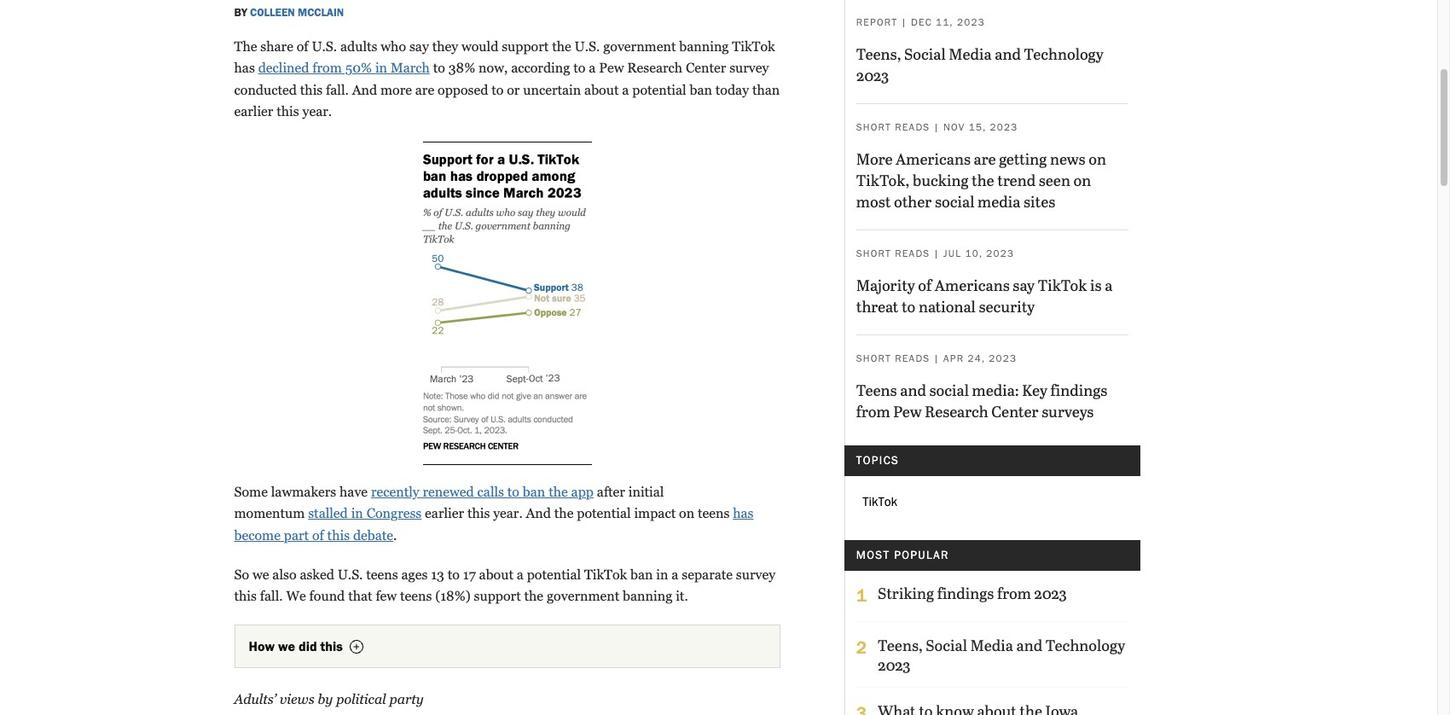 Task type: describe. For each thing, give the bounding box(es) containing it.
most popular
[[857, 548, 950, 562]]

how we did this
[[249, 638, 343, 654]]

1 vertical spatial earlier
[[425, 506, 464, 522]]

media
[[978, 191, 1021, 212]]

initial
[[629, 484, 664, 500]]

the left the "app"
[[549, 484, 568, 500]]

50%
[[345, 60, 372, 76]]

15,
[[969, 121, 987, 133]]

more
[[857, 148, 893, 169]]

government inside the share of u.s. adults who say they would support the u.s. government banning tiktok has
[[603, 38, 676, 54]]

1
[[857, 584, 867, 606]]

has inside the share of u.s. adults who say they would support the u.s. government banning tiktok has
[[234, 60, 255, 76]]

to 38% now, according to a pew research center survey conducted this fall. and more are opposed to or uncertain about a potential ban today than earlier this year.
[[234, 60, 780, 120]]

to down they
[[433, 60, 445, 76]]

and for bottom teens, social media and technology 2023 link
[[1017, 634, 1043, 655]]

declined
[[258, 60, 309, 76]]

more
[[381, 82, 412, 98]]

most
[[857, 548, 890, 562]]

year. inside to 38% now, according to a pew research center survey conducted this fall. and more are opposed to or uncertain about a potential ban today than earlier this year.
[[303, 103, 332, 120]]

that
[[348, 588, 373, 604]]

to left "or"
[[492, 82, 504, 98]]

to right calls
[[508, 484, 520, 500]]

the share of u.s. adults who say they would support the u.s. government banning tiktok has
[[234, 38, 775, 76]]

we for how
[[278, 638, 295, 654]]

reads for and
[[895, 353, 930, 365]]

the
[[234, 38, 257, 54]]

most
[[857, 191, 891, 212]]

this down conducted
[[277, 103, 299, 120]]

teens and social media: key findings from pew research center surveys link
[[857, 379, 1108, 422]]

report
[[857, 17, 898, 28]]

popular
[[894, 548, 950, 562]]

this down recently renewed calls to ban the app link
[[468, 506, 490, 522]]

potential inside to 38% now, according to a pew research center survey conducted this fall. and more are opposed to or uncertain about a potential ban today than earlier this year.
[[633, 82, 687, 98]]

security
[[979, 296, 1035, 317]]

short for majority of americans say tiktok is a threat to national security
[[857, 248, 892, 260]]

jul
[[944, 248, 962, 260]]

ban inside to 38% now, according to a pew research center survey conducted this fall. and more are opposed to or uncertain about a potential ban today than earlier this year.
[[690, 82, 712, 98]]

survey inside to 38% now, according to a pew research center survey conducted this fall. and more are opposed to or uncertain about a potential ban today than earlier this year.
[[730, 60, 769, 76]]

adults'
[[234, 692, 276, 708]]

24,
[[968, 353, 986, 365]]

bucking
[[913, 169, 969, 191]]

38%
[[449, 60, 475, 76]]

news
[[1050, 148, 1086, 169]]

fall. inside to 38% now, according to a pew research center survey conducted this fall. and more are opposed to or uncertain about a potential ban today than earlier this year.
[[326, 82, 349, 98]]

1 vertical spatial technology
[[1046, 634, 1126, 655]]

2 vertical spatial from
[[997, 582, 1031, 603]]

colleen mcclain link
[[250, 6, 344, 19]]

10,
[[965, 248, 983, 260]]

americans inside majority of americans say tiktok is a threat to national security
[[935, 274, 1010, 296]]

this inside so we also asked u.s. teens ages 13 to 17 about a potential tiktok ban in a separate survey this fall. we found that few teens (18%) support the government banning it.
[[234, 588, 257, 604]]

| for and
[[934, 353, 940, 365]]

uncertain
[[523, 82, 581, 98]]

adults
[[340, 38, 378, 54]]

0 vertical spatial teens
[[698, 506, 730, 522]]

| for americans
[[934, 121, 940, 133]]

by colleen mcclain
[[234, 6, 344, 19]]

so we also asked u.s. teens ages 13 to 17 about a potential tiktok ban in a separate survey this fall. we found that few teens (18%) support the government banning it.
[[234, 566, 776, 604]]

the inside so we also asked u.s. teens ages 13 to 17 about a potential tiktok ban in a separate survey this fall. we found that few teens (18%) support the government banning it.
[[524, 588, 544, 604]]

impact
[[634, 506, 676, 522]]

report | dec 11, 2023
[[857, 17, 985, 28]]

mcclain
[[298, 6, 344, 19]]

seen
[[1039, 169, 1071, 191]]

renewed
[[423, 484, 474, 500]]

app
[[571, 484, 594, 500]]

(18%)
[[435, 588, 471, 604]]

1 vertical spatial teens, social media and technology 2023 link
[[878, 634, 1129, 675]]

short reads | nov 15, 2023
[[857, 121, 1018, 133]]

or
[[507, 82, 520, 98]]

some lawmakers have recently renewed calls to ban the app
[[234, 484, 594, 500]]

2
[[857, 636, 867, 658]]

banning inside so we also asked u.s. teens ages 13 to 17 about a potential tiktok ban in a separate survey this fall. we found that few teens (18%) support the government banning it.
[[623, 588, 673, 604]]

nov
[[944, 121, 966, 133]]

teens and social media: key findings from pew research center surveys
[[857, 379, 1108, 422]]

colleen
[[250, 6, 295, 19]]

13
[[431, 566, 445, 583]]

and for top teens, social media and technology 2023 link
[[995, 43, 1021, 64]]

majority
[[857, 274, 915, 296]]

support inside so we also asked u.s. teens ages 13 to 17 about a potential tiktok ban in a separate survey this fall. we found that few teens (18%) support the government banning it.
[[474, 588, 521, 604]]

u.s. up uncertain at the left of the page
[[575, 38, 600, 54]]

they
[[432, 38, 458, 54]]

majority of americans say tiktok is a threat to national security link
[[857, 274, 1113, 317]]

say inside the share of u.s. adults who say they would support the u.s. government banning tiktok has
[[410, 38, 429, 54]]

is
[[1091, 274, 1102, 296]]

who
[[381, 38, 406, 54]]

so
[[234, 566, 249, 583]]

social inside more americans are getting news on tiktok, bucking the trend seen on most other social media sites
[[935, 191, 975, 212]]

it.
[[676, 588, 688, 604]]

u.s. inside so we also asked u.s. teens ages 13 to 17 about a potential tiktok ban in a separate survey this fall. we found that few teens (18%) support the government banning it.
[[338, 566, 363, 583]]

short for teens and social media: key findings from pew research center surveys
[[857, 353, 892, 365]]

a up it.
[[672, 566, 679, 583]]

political
[[336, 692, 386, 708]]

some
[[234, 484, 268, 500]]

media:
[[972, 379, 1019, 400]]

center inside to 38% now, according to a pew research center survey conducted this fall. and more are opposed to or uncertain about a potential ban today than earlier this year.
[[686, 60, 726, 76]]

than
[[753, 82, 780, 98]]

would
[[462, 38, 499, 54]]

a right 17
[[517, 566, 524, 583]]

a line chart showing that support for a u.s. tiktok ban has dropped since march 2023. image
[[422, 140, 593, 468]]

pew inside to 38% now, according to a pew research center survey conducted this fall. and more are opposed to or uncertain about a potential ban today than earlier this year.
[[599, 60, 624, 76]]

striking
[[878, 582, 934, 603]]

separate
[[682, 566, 733, 583]]

getting
[[999, 148, 1047, 169]]

2 vertical spatial teens
[[400, 588, 432, 604]]

pew inside the teens and social media: key findings from pew research center surveys
[[894, 400, 922, 422]]

government inside so we also asked u.s. teens ages 13 to 17 about a potential tiktok ban in a separate survey this fall. we found that few teens (18%) support the government banning it.
[[547, 588, 620, 604]]

has become part of this debate
[[234, 506, 754, 544]]

americans inside more americans are getting news on tiktok, bucking the trend seen on most other social media sites
[[896, 148, 971, 169]]

teens, social for top teens, social media and technology 2023 link
[[857, 43, 946, 64]]

this inside has become part of this debate
[[327, 527, 350, 544]]

of inside the share of u.s. adults who say they would support the u.s. government banning tiktok has
[[297, 38, 309, 54]]

potential inside so we also asked u.s. teens ages 13 to 17 about a potential tiktok ban in a separate survey this fall. we found that few teens (18%) support the government banning it.
[[527, 566, 581, 583]]

apr
[[944, 353, 964, 365]]

the down the "app"
[[554, 506, 574, 522]]

striking findings from 2023
[[878, 582, 1067, 603]]

of inside has become part of this debate
[[312, 527, 324, 544]]

short reads | jul 10, 2023
[[857, 248, 1015, 260]]

according
[[511, 60, 570, 76]]

ban inside so we also asked u.s. teens ages 13 to 17 about a potential tiktok ban in a separate survey this fall. we found that few teens (18%) support the government banning it.
[[631, 566, 653, 583]]

circle plus image
[[350, 640, 363, 653]]

found
[[309, 588, 345, 604]]

trend
[[998, 169, 1036, 191]]

how
[[249, 638, 275, 654]]

on right news at the top right
[[1089, 148, 1107, 169]]

share
[[261, 38, 293, 54]]

research inside to 38% now, according to a pew research center survey conducted this fall. and more are opposed to or uncertain about a potential ban today than earlier this year.
[[627, 60, 683, 76]]

on right seen
[[1074, 169, 1092, 191]]

recently
[[371, 484, 420, 500]]

0 vertical spatial media
[[949, 43, 992, 64]]

after
[[597, 484, 625, 500]]

few
[[376, 588, 397, 604]]



Task type: vqa. For each thing, say whether or not it's contained in the screenshot.
leftmost teens
yes



Task type: locate. For each thing, give the bounding box(es) containing it.
0 vertical spatial teens, social
[[857, 43, 946, 64]]

teens, social media and technology 2023 link down striking findings from 2023 link
[[878, 634, 1129, 675]]

2 vertical spatial short
[[857, 353, 892, 365]]

research inside the teens and social media: key findings from pew research center surveys
[[925, 400, 989, 422]]

ban down impact
[[631, 566, 653, 583]]

tiktok up than
[[732, 38, 775, 54]]

say up "march"
[[410, 38, 429, 54]]

social right other
[[935, 191, 975, 212]]

declined from 50% in march link
[[258, 60, 430, 76]]

0 vertical spatial potential
[[633, 82, 687, 98]]

americans down the short reads | nov 15, 2023
[[896, 148, 971, 169]]

part
[[284, 527, 309, 544]]

recently renewed calls to ban the app link
[[371, 484, 594, 500]]

support down 17
[[474, 588, 521, 604]]

| left jul
[[934, 248, 940, 260]]

we for so
[[253, 566, 269, 583]]

0 vertical spatial has
[[234, 60, 255, 76]]

say inside majority of americans say tiktok is a threat to national security
[[1013, 274, 1035, 296]]

say left is
[[1013, 274, 1035, 296]]

2 vertical spatial ban
[[631, 566, 653, 583]]

tiktok link
[[857, 489, 1129, 516]]

| for of
[[934, 248, 940, 260]]

this down stalled
[[327, 527, 350, 544]]

party
[[389, 692, 424, 708]]

have
[[340, 484, 368, 500]]

0 horizontal spatial fall.
[[260, 588, 283, 604]]

1 horizontal spatial pew
[[894, 400, 922, 422]]

1 vertical spatial government
[[547, 588, 620, 604]]

2 horizontal spatial ban
[[690, 82, 712, 98]]

and inside the teens and social media: key findings from pew research center surveys
[[900, 379, 927, 400]]

also
[[273, 566, 297, 583]]

asked
[[300, 566, 334, 583]]

the right (18%)
[[524, 588, 544, 604]]

0 vertical spatial findings
[[1051, 379, 1108, 400]]

0 vertical spatial in
[[375, 60, 387, 76]]

u.s. up the declined from 50% in march link
[[312, 38, 337, 54]]

the inside the share of u.s. adults who say they would support the u.s. government banning tiktok has
[[552, 38, 571, 54]]

has inside has become part of this debate
[[733, 506, 754, 522]]

0 vertical spatial fall.
[[326, 82, 349, 98]]

a right according
[[589, 60, 596, 76]]

the
[[552, 38, 571, 54], [972, 169, 995, 191], [549, 484, 568, 500], [554, 506, 574, 522], [524, 588, 544, 604]]

0 horizontal spatial year.
[[303, 103, 332, 120]]

dec
[[911, 17, 933, 28]]

are inside to 38% now, according to a pew research center survey conducted this fall. and more are opposed to or uncertain about a potential ban today than earlier this year.
[[415, 82, 434, 98]]

findings right key
[[1051, 379, 1108, 400]]

1 vertical spatial about
[[479, 566, 514, 583]]

ban left the today
[[690, 82, 712, 98]]

0 horizontal spatial say
[[410, 38, 429, 54]]

1 vertical spatial say
[[1013, 274, 1035, 296]]

to up uncertain at the left of the page
[[574, 60, 586, 76]]

1 vertical spatial ban
[[523, 484, 546, 500]]

findings inside the teens and social media: key findings from pew research center surveys
[[1051, 379, 1108, 400]]

reads for americans
[[895, 121, 930, 133]]

we
[[286, 588, 306, 604]]

survey inside so we also asked u.s. teens ages 13 to 17 about a potential tiktok ban in a separate survey this fall. we found that few teens (18%) support the government banning it.
[[736, 566, 776, 583]]

1 vertical spatial support
[[474, 588, 521, 604]]

adults' views by political party
[[234, 692, 424, 708]]

1 vertical spatial potential
[[577, 506, 631, 522]]

about right 17
[[479, 566, 514, 583]]

lawmakers
[[271, 484, 336, 500]]

this down declined
[[300, 82, 323, 98]]

in inside so we also asked u.s. teens ages 13 to 17 about a potential tiktok ban in a separate survey this fall. we found that few teens (18%) support the government banning it.
[[656, 566, 669, 583]]

3 reads from the top
[[895, 353, 930, 365]]

are inside more americans are getting news on tiktok, bucking the trend seen on most other social media sites
[[974, 148, 996, 169]]

a right is
[[1105, 274, 1113, 296]]

earlier
[[234, 103, 273, 120], [425, 506, 464, 522]]

in right "50%"
[[375, 60, 387, 76]]

stalled in congress link
[[308, 506, 422, 522]]

fall. left the "we"
[[260, 588, 283, 604]]

teens, social media and technology 2023 for bottom teens, social media and technology 2023 link
[[878, 634, 1126, 675]]

threat
[[857, 296, 899, 317]]

2 vertical spatial reads
[[895, 353, 930, 365]]

we
[[253, 566, 269, 583], [278, 638, 295, 654]]

short up the "more"
[[857, 121, 892, 133]]

0 vertical spatial and
[[995, 43, 1021, 64]]

fall. inside so we also asked u.s. teens ages 13 to 17 about a potential tiktok ban in a separate survey this fall. we found that few teens (18%) support the government banning it.
[[260, 588, 283, 604]]

1 vertical spatial reads
[[895, 248, 930, 260]]

reads left apr
[[895, 353, 930, 365]]

tiktok down after
[[584, 566, 627, 583]]

this
[[300, 82, 323, 98], [277, 103, 299, 120], [468, 506, 490, 522], [327, 527, 350, 544], [234, 588, 257, 604], [320, 638, 343, 654]]

short reads | apr 24, 2023
[[857, 353, 1017, 365]]

17
[[463, 566, 476, 583]]

calls
[[477, 484, 504, 500]]

americans down 10,
[[935, 274, 1010, 296]]

0 vertical spatial pew
[[599, 60, 624, 76]]

americans
[[896, 148, 971, 169], [935, 274, 1010, 296]]

teens, social for bottom teens, social media and technology 2023 link
[[878, 634, 968, 655]]

2 horizontal spatial from
[[997, 582, 1031, 603]]

about inside so we also asked u.s. teens ages 13 to 17 about a potential tiktok ban in a separate survey this fall. we found that few teens (18%) support the government banning it.
[[479, 566, 514, 583]]

0 horizontal spatial pew
[[599, 60, 624, 76]]

u.s.
[[312, 38, 337, 54], [575, 38, 600, 54], [338, 566, 363, 583]]

by
[[318, 692, 333, 708]]

short up majority
[[857, 248, 892, 260]]

0 vertical spatial ban
[[690, 82, 712, 98]]

0 vertical spatial short
[[857, 121, 892, 133]]

earlier inside to 38% now, according to a pew research center survey conducted this fall. and more are opposed to or uncertain about a potential ban today than earlier this year.
[[234, 103, 273, 120]]

0 horizontal spatial about
[[479, 566, 514, 583]]

1 vertical spatial and
[[526, 506, 551, 522]]

fall. down declined from 50% in march
[[326, 82, 349, 98]]

ages
[[401, 566, 428, 583]]

a right uncertain at the left of the page
[[622, 82, 629, 98]]

pew right according
[[599, 60, 624, 76]]

after initial momentum
[[234, 484, 664, 522]]

sites
[[1024, 191, 1056, 212]]

1 vertical spatial from
[[857, 400, 890, 422]]

tiktok left is
[[1038, 274, 1088, 296]]

1 vertical spatial findings
[[938, 582, 994, 603]]

11,
[[936, 17, 954, 28]]

congress
[[367, 506, 422, 522]]

on right impact
[[679, 506, 695, 522]]

1 horizontal spatial say
[[1013, 274, 1035, 296]]

2 horizontal spatial in
[[656, 566, 669, 583]]

of inside majority of americans say tiktok is a threat to national security
[[918, 274, 932, 296]]

this down so
[[234, 588, 257, 604]]

social inside the teens and social media: key findings from pew research center surveys
[[930, 379, 969, 400]]

topics
[[857, 453, 900, 467]]

1 vertical spatial survey
[[736, 566, 776, 583]]

opposed
[[438, 82, 488, 98]]

of right part
[[312, 527, 324, 544]]

social
[[935, 191, 975, 212], [930, 379, 969, 400]]

short
[[857, 121, 892, 133], [857, 248, 892, 260], [857, 353, 892, 365]]

1 horizontal spatial banning
[[679, 38, 729, 54]]

1 vertical spatial media
[[971, 634, 1014, 655]]

reads for of
[[895, 248, 930, 260]]

of right share in the left of the page
[[297, 38, 309, 54]]

1 reads from the top
[[895, 121, 930, 133]]

national
[[919, 296, 976, 317]]

in down have
[[351, 506, 363, 522]]

teens down ages
[[400, 588, 432, 604]]

to inside majority of americans say tiktok is a threat to national security
[[902, 296, 916, 317]]

short for more americans are getting news on tiktok, bucking the trend seen on most other social media sites
[[857, 121, 892, 133]]

| left nov
[[934, 121, 940, 133]]

center
[[686, 60, 726, 76], [992, 400, 1039, 422]]

reads left nov
[[895, 121, 930, 133]]

earlier down conducted
[[234, 103, 273, 120]]

0 vertical spatial social
[[935, 191, 975, 212]]

conducted
[[234, 82, 297, 98]]

of down short reads | jul 10, 2023
[[918, 274, 932, 296]]

year. down calls
[[493, 506, 523, 522]]

1 vertical spatial teens, social media and technology 2023
[[878, 634, 1126, 675]]

short up teens
[[857, 353, 892, 365]]

0 vertical spatial support
[[502, 38, 549, 54]]

surveys
[[1042, 400, 1094, 422]]

tiktok inside so we also asked u.s. teens ages 13 to 17 about a potential tiktok ban in a separate survey this fall. we found that few teens (18%) support the government banning it.
[[584, 566, 627, 583]]

0 horizontal spatial research
[[627, 60, 683, 76]]

0 horizontal spatial and
[[352, 82, 377, 98]]

1 horizontal spatial in
[[375, 60, 387, 76]]

about inside to 38% now, according to a pew research center survey conducted this fall. and more are opposed to or uncertain about a potential ban today than earlier this year.
[[585, 82, 619, 98]]

1 vertical spatial are
[[974, 148, 996, 169]]

2023
[[957, 17, 985, 28], [857, 64, 889, 86], [990, 121, 1018, 133], [987, 248, 1015, 260], [989, 353, 1017, 365], [1035, 582, 1067, 603], [878, 653, 911, 675]]

1 vertical spatial teens
[[366, 566, 398, 583]]

media down striking findings from 2023 link
[[971, 634, 1014, 655]]

2 vertical spatial potential
[[527, 566, 581, 583]]

tiktok,
[[857, 169, 910, 191]]

1 vertical spatial banning
[[623, 588, 673, 604]]

fall.
[[326, 82, 349, 98], [260, 588, 283, 604]]

findings down popular
[[938, 582, 994, 603]]

0 horizontal spatial from
[[313, 60, 342, 76]]

0 vertical spatial of
[[297, 38, 309, 54]]

other
[[894, 191, 932, 212]]

teens, social media and technology 2023 link down 11,
[[857, 43, 1104, 86]]

0 horizontal spatial findings
[[938, 582, 994, 603]]

survey right the separate
[[736, 566, 776, 583]]

0 horizontal spatial banning
[[623, 588, 673, 604]]

we right so
[[253, 566, 269, 583]]

0 vertical spatial reads
[[895, 121, 930, 133]]

center left "surveys" in the right bottom of the page
[[992, 400, 1039, 422]]

we left did
[[278, 638, 295, 654]]

media down 11,
[[949, 43, 992, 64]]

views
[[280, 692, 315, 708]]

more americans are getting news on tiktok, bucking the trend seen on most other social media sites
[[857, 148, 1107, 212]]

0 vertical spatial from
[[313, 60, 342, 76]]

3 short from the top
[[857, 353, 892, 365]]

a inside majority of americans say tiktok is a threat to national security
[[1105, 274, 1113, 296]]

pew up topics
[[894, 400, 922, 422]]

0 vertical spatial and
[[352, 82, 377, 98]]

support up according
[[502, 38, 549, 54]]

findings
[[1051, 379, 1108, 400], [938, 582, 994, 603]]

1 short from the top
[[857, 121, 892, 133]]

center up the today
[[686, 60, 726, 76]]

2 vertical spatial and
[[1017, 634, 1043, 655]]

are down "march"
[[415, 82, 434, 98]]

1 horizontal spatial from
[[857, 400, 890, 422]]

in left the separate
[[656, 566, 669, 583]]

1 horizontal spatial we
[[278, 638, 295, 654]]

0 vertical spatial say
[[410, 38, 429, 54]]

0 vertical spatial earlier
[[234, 103, 273, 120]]

1 horizontal spatial year.
[[493, 506, 523, 522]]

stalled
[[308, 506, 348, 522]]

momentum
[[234, 506, 305, 522]]

declined from 50% in march
[[258, 60, 430, 76]]

earlier down renewed
[[425, 506, 464, 522]]

the inside more americans are getting news on tiktok, bucking the trend seen on most other social media sites
[[972, 169, 995, 191]]

0 vertical spatial about
[[585, 82, 619, 98]]

teens, social down striking
[[878, 634, 968, 655]]

2 horizontal spatial of
[[918, 274, 932, 296]]

teens
[[857, 379, 897, 400]]

1 vertical spatial in
[[351, 506, 363, 522]]

to left 17
[[448, 566, 460, 583]]

are
[[415, 82, 434, 98], [974, 148, 996, 169]]

research
[[627, 60, 683, 76], [925, 400, 989, 422]]

the left trend
[[972, 169, 995, 191]]

to inside so we also asked u.s. teens ages 13 to 17 about a potential tiktok ban in a separate survey this fall. we found that few teens (18%) support the government banning it.
[[448, 566, 460, 583]]

center inside the teens and social media: key findings from pew research center surveys
[[992, 400, 1039, 422]]

2 reads from the top
[[895, 248, 930, 260]]

potential down stalled in congress earlier this year. and the potential impact on teens at the bottom of page
[[527, 566, 581, 583]]

march
[[391, 60, 430, 76]]

to right threat
[[902, 296, 916, 317]]

striking findings from 2023 link
[[878, 582, 1067, 608]]

has become part of this debate link
[[234, 506, 754, 544]]

0 vertical spatial are
[[415, 82, 434, 98]]

social down apr
[[930, 379, 969, 400]]

teens, social media and technology 2023 link
[[857, 43, 1104, 86], [878, 634, 1129, 675]]

| left dec
[[902, 17, 908, 28]]

to
[[433, 60, 445, 76], [574, 60, 586, 76], [492, 82, 504, 98], [902, 296, 916, 317], [508, 484, 520, 500], [448, 566, 460, 583]]

1 horizontal spatial ban
[[631, 566, 653, 583]]

a
[[589, 60, 596, 76], [622, 82, 629, 98], [1105, 274, 1113, 296], [517, 566, 524, 583], [672, 566, 679, 583]]

0 horizontal spatial are
[[415, 82, 434, 98]]

teens, social down "report | dec 11, 2023" on the right top
[[857, 43, 946, 64]]

tiktok inside majority of americans say tiktok is a threat to national security
[[1038, 274, 1088, 296]]

media
[[949, 43, 992, 64], [971, 634, 1014, 655]]

say
[[410, 38, 429, 54], [1013, 274, 1035, 296]]

0 horizontal spatial has
[[234, 60, 255, 76]]

teens right impact
[[698, 506, 730, 522]]

0 vertical spatial year.
[[303, 103, 332, 120]]

1 vertical spatial fall.
[[260, 588, 283, 604]]

the up according
[[552, 38, 571, 54]]

year. down the declined from 50% in march link
[[303, 103, 332, 120]]

0 vertical spatial americans
[[896, 148, 971, 169]]

potential down after
[[577, 506, 631, 522]]

0 vertical spatial technology
[[1024, 43, 1104, 64]]

potential left the today
[[633, 82, 687, 98]]

teens, social media and technology 2023 for top teens, social media and technology 2023 link
[[857, 43, 1104, 86]]

tiktok inside the share of u.s. adults who say they would support the u.s. government banning tiktok has
[[732, 38, 775, 54]]

teens, social media and technology 2023 down striking findings from 2023 link
[[878, 634, 1126, 675]]

1 horizontal spatial center
[[992, 400, 1039, 422]]

0 vertical spatial teens, social media and technology 2023 link
[[857, 43, 1104, 86]]

banning left it.
[[623, 588, 673, 604]]

banning up the today
[[679, 38, 729, 54]]

tiktok down topics
[[863, 494, 898, 510]]

0 vertical spatial center
[[686, 60, 726, 76]]

tiktok inside tiktok link
[[863, 494, 898, 510]]

1 horizontal spatial about
[[585, 82, 619, 98]]

survey up than
[[730, 60, 769, 76]]

teens up few
[[366, 566, 398, 583]]

teens, social media and technology 2023 down 11,
[[857, 43, 1104, 86]]

1 vertical spatial year.
[[493, 506, 523, 522]]

2 vertical spatial of
[[312, 527, 324, 544]]

become
[[234, 527, 281, 544]]

from inside the teens and social media: key findings from pew research center surveys
[[857, 400, 890, 422]]

2 vertical spatial in
[[656, 566, 669, 583]]

1 horizontal spatial are
[[974, 148, 996, 169]]

1 horizontal spatial of
[[312, 527, 324, 544]]

survey
[[730, 60, 769, 76], [736, 566, 776, 583]]

and
[[995, 43, 1021, 64], [900, 379, 927, 400], [1017, 634, 1043, 655]]

banning inside the share of u.s. adults who say they would support the u.s. government banning tiktok has
[[679, 38, 729, 54]]

1 horizontal spatial earlier
[[425, 506, 464, 522]]

support inside the share of u.s. adults who say they would support the u.s. government banning tiktok has
[[502, 38, 549, 54]]

1 vertical spatial has
[[733, 506, 754, 522]]

we inside so we also asked u.s. teens ages 13 to 17 about a potential tiktok ban in a separate survey this fall. we found that few teens (18%) support the government banning it.
[[253, 566, 269, 583]]

in
[[375, 60, 387, 76], [351, 506, 363, 522], [656, 566, 669, 583]]

0 horizontal spatial ban
[[523, 484, 546, 500]]

0 vertical spatial research
[[627, 60, 683, 76]]

1 horizontal spatial has
[[733, 506, 754, 522]]

1 horizontal spatial findings
[[1051, 379, 1108, 400]]

ban
[[690, 82, 712, 98], [523, 484, 546, 500], [631, 566, 653, 583]]

1 horizontal spatial and
[[526, 506, 551, 522]]

today
[[716, 82, 749, 98]]

1 horizontal spatial fall.
[[326, 82, 349, 98]]

0 horizontal spatial earlier
[[234, 103, 273, 120]]

about right uncertain at the left of the page
[[585, 82, 619, 98]]

2 horizontal spatial teens
[[698, 506, 730, 522]]

1 vertical spatial and
[[900, 379, 927, 400]]

banning
[[679, 38, 729, 54], [623, 588, 673, 604]]

0 horizontal spatial in
[[351, 506, 363, 522]]

and inside to 38% now, according to a pew research center survey conducted this fall. and more are opposed to or uncertain about a potential ban today than earlier this year.
[[352, 82, 377, 98]]

u.s. up the that
[[338, 566, 363, 583]]

0 vertical spatial survey
[[730, 60, 769, 76]]

ban up stalled in congress earlier this year. and the potential impact on teens at the bottom of page
[[523, 484, 546, 500]]

0 vertical spatial teens, social media and technology 2023
[[857, 43, 1104, 86]]

0 horizontal spatial teens
[[366, 566, 398, 583]]

2 short from the top
[[857, 248, 892, 260]]

are down 15,
[[974, 148, 996, 169]]

reads
[[895, 121, 930, 133], [895, 248, 930, 260], [895, 353, 930, 365]]

this right did
[[320, 638, 343, 654]]

about
[[585, 82, 619, 98], [479, 566, 514, 583]]

reads left jul
[[895, 248, 930, 260]]

| left apr
[[934, 353, 940, 365]]



